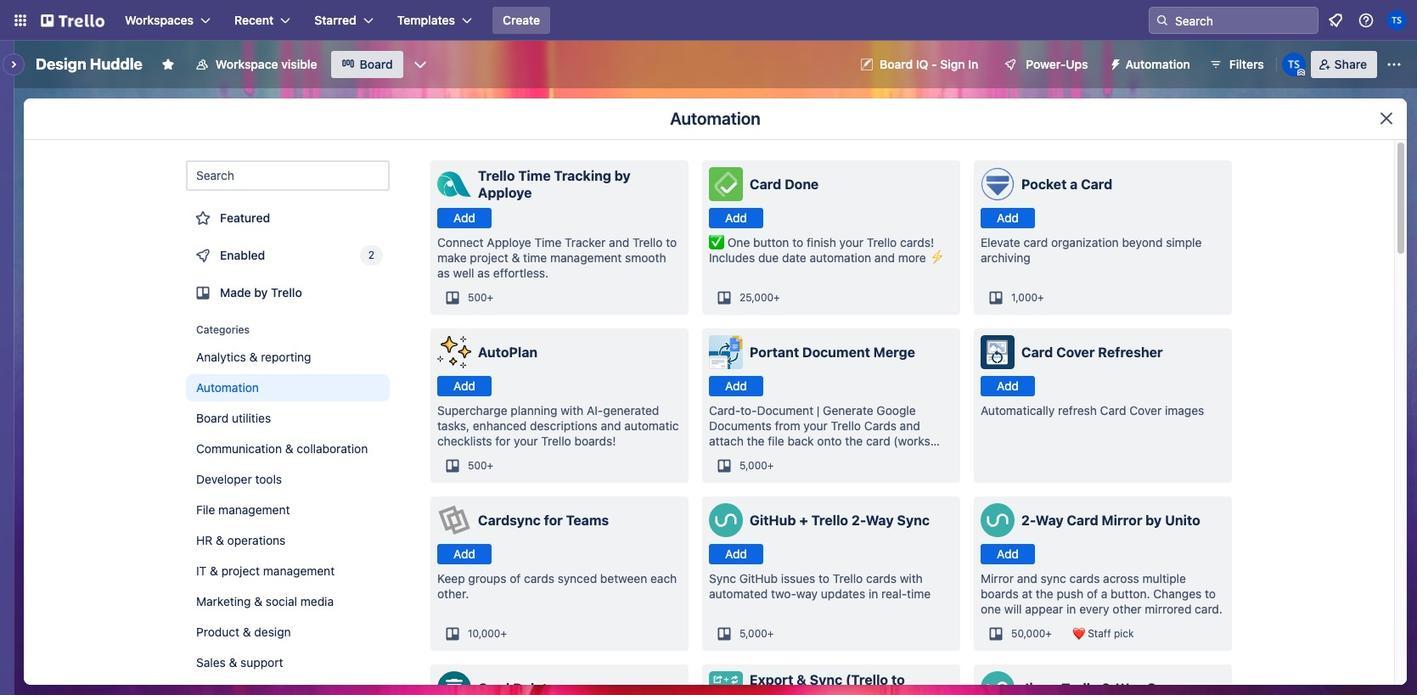Task type: locate. For each thing, give the bounding box(es) containing it.
design huddle
[[36, 55, 143, 73]]

mirror inside mirror and sync cards across multiple boards at the push of a button. changes to one will appear in every other mirrored card.
[[981, 571, 1014, 586]]

1 horizontal spatial for
[[544, 513, 563, 528]]

cover left 'images'
[[1130, 403, 1162, 418]]

from
[[775, 419, 800, 433]]

add button up connect
[[437, 208, 492, 228]]

trello up updates
[[833, 571, 863, 586]]

with inside card-to-document | generate google documents from your trello cards and attach the file back onto the card (works with custom fields)
[[709, 449, 732, 464]]

card
[[1024, 235, 1048, 250], [866, 434, 890, 448]]

sync up sheets)
[[810, 672, 842, 688]]

2 horizontal spatial your
[[839, 235, 864, 250]]

with down attach
[[709, 449, 732, 464]]

as right well
[[477, 266, 490, 280]]

+
[[487, 291, 493, 304], [774, 291, 780, 304], [1038, 291, 1044, 304], [487, 459, 493, 472], [767, 459, 774, 472], [799, 513, 808, 528], [500, 627, 507, 640], [767, 627, 774, 640], [1045, 627, 1052, 640]]

as down make
[[437, 266, 450, 280]]

developer tools link
[[186, 466, 390, 493]]

media
[[300, 594, 334, 609]]

ups
[[1066, 57, 1088, 71]]

0 vertical spatial management
[[550, 250, 622, 265]]

1 vertical spatial with
[[709, 449, 732, 464]]

a
[[1070, 177, 1078, 192], [1101, 587, 1107, 601]]

❤️
[[1072, 627, 1085, 640]]

boards
[[981, 587, 1019, 601]]

management up the operations at the left bottom of the page
[[218, 503, 290, 517]]

to inside export & sync (trello to google sheets)
[[891, 672, 905, 688]]

and inside connect apploye time tracker and trello to make project & time management smooth as well as effortless.
[[609, 235, 629, 250]]

utilities
[[232, 411, 271, 425]]

1 horizontal spatial project
[[470, 250, 508, 265]]

0 vertical spatial 500
[[468, 291, 487, 304]]

to right (trello
[[891, 672, 905, 688]]

0 vertical spatial cover
[[1056, 345, 1095, 360]]

1 vertical spatial google
[[750, 689, 796, 695]]

with up descriptions
[[561, 403, 584, 418]]

2
[[368, 249, 374, 262]]

workspace visible button
[[185, 51, 327, 78]]

1 vertical spatial in
[[1067, 602, 1076, 616]]

trello
[[478, 168, 515, 183], [633, 235, 663, 250], [867, 235, 897, 250], [271, 285, 302, 300], [831, 419, 861, 433], [541, 434, 571, 448], [811, 513, 848, 528], [833, 571, 863, 586]]

for left the teams
[[544, 513, 563, 528]]

automated
[[709, 587, 768, 601]]

and up smooth
[[609, 235, 629, 250]]

1 vertical spatial github
[[739, 571, 778, 586]]

to inside connect apploye time tracker and trello to make project & time management smooth as well as effortless.
[[666, 235, 677, 250]]

1 horizontal spatial 2-
[[1021, 513, 1036, 528]]

0 horizontal spatial card
[[866, 434, 890, 448]]

starred
[[314, 13, 356, 27]]

sync
[[897, 513, 930, 528], [709, 571, 736, 586], [810, 672, 842, 688]]

automation
[[1125, 57, 1190, 71], [670, 109, 760, 128], [196, 380, 259, 395]]

date
[[782, 250, 806, 265]]

0 horizontal spatial of
[[510, 571, 521, 586]]

500 + down checklists
[[468, 459, 493, 472]]

& left social
[[254, 594, 262, 609]]

and up (works
[[900, 419, 920, 433]]

1 horizontal spatial as
[[477, 266, 490, 280]]

1 vertical spatial mirror
[[981, 571, 1014, 586]]

by left unito
[[1146, 513, 1162, 528]]

your
[[839, 235, 864, 250], [803, 419, 828, 433], [514, 434, 538, 448]]

reporting
[[261, 350, 311, 364]]

0 vertical spatial automation
[[1125, 57, 1190, 71]]

trello inside the trello time tracking by apploye
[[478, 168, 515, 183]]

add button for 2-way card mirror by unito
[[981, 544, 1035, 565]]

board left the utilities
[[196, 411, 229, 425]]

2 vertical spatial your
[[514, 434, 538, 448]]

management inside connect apploye time tracker and trello to make project & time management smooth as well as effortless.
[[550, 250, 622, 265]]

add up elevate
[[997, 211, 1019, 225]]

0 horizontal spatial google
[[750, 689, 796, 695]]

to up date
[[792, 235, 803, 250]]

& for marketing & social media
[[254, 594, 262, 609]]

1 horizontal spatial board
[[360, 57, 393, 71]]

1 vertical spatial time
[[535, 235, 562, 250]]

1 horizontal spatial your
[[803, 419, 828, 433]]

for inside supercharge planning with ai-generated tasks, enhanced descriptions and automatic checklists for your trello boards!
[[495, 434, 510, 448]]

5,000 down automated
[[740, 627, 767, 640]]

to up card.
[[1205, 587, 1216, 601]]

sync up real-
[[897, 513, 930, 528]]

0 vertical spatial project
[[470, 250, 508, 265]]

1 vertical spatial of
[[1087, 587, 1098, 601]]

1 vertical spatial 500 +
[[468, 459, 493, 472]]

time
[[523, 250, 547, 265], [907, 587, 931, 601]]

add up "supercharge"
[[453, 379, 475, 393]]

in inside sync github issues to trello cards with automated two-way updates in real-time
[[869, 587, 878, 601]]

0 horizontal spatial by
[[254, 285, 268, 300]]

2 500 from the top
[[468, 459, 487, 472]]

add button up one
[[709, 208, 763, 228]]

in
[[968, 57, 978, 71]]

of up 'every'
[[1087, 587, 1098, 601]]

time inside the trello time tracking by apploye
[[518, 168, 551, 183]]

card right refresh
[[1100, 403, 1126, 418]]

+ down "groups"
[[500, 627, 507, 640]]

& for communication & collaboration
[[285, 442, 293, 456]]

board iq - sign in
[[880, 57, 978, 71]]

time up effortless.
[[523, 250, 547, 265]]

0 vertical spatial 5,000
[[740, 459, 767, 472]]

add button up "supercharge"
[[437, 376, 492, 397]]

google for card-to-document | generate google documents from your trello cards and attach the file back onto the card (works with custom fields)
[[877, 403, 916, 418]]

back to home image
[[41, 7, 104, 34]]

design
[[36, 55, 86, 73]]

0 horizontal spatial as
[[437, 266, 450, 280]]

& for hr & operations
[[216, 533, 224, 548]]

1 horizontal spatial a
[[1101, 587, 1107, 601]]

0 vertical spatial in
[[869, 587, 878, 601]]

1 horizontal spatial by
[[614, 168, 631, 183]]

Search text field
[[186, 160, 390, 191]]

2 horizontal spatial board
[[880, 57, 913, 71]]

0 horizontal spatial mirror
[[981, 571, 1014, 586]]

templates
[[397, 13, 455, 27]]

0 vertical spatial apploye
[[478, 185, 532, 200]]

+ down due
[[774, 291, 780, 304]]

github up issues
[[750, 513, 796, 528]]

2 vertical spatial automation
[[196, 380, 259, 395]]

0 horizontal spatial way
[[866, 513, 894, 528]]

add for card cover refresher
[[997, 379, 1019, 393]]

trello down descriptions
[[541, 434, 571, 448]]

1 horizontal spatial mirror
[[1102, 513, 1142, 528]]

2- up updates
[[851, 513, 866, 528]]

1 vertical spatial your
[[803, 419, 828, 433]]

google inside export & sync (trello to google sheets)
[[750, 689, 796, 695]]

trello up smooth
[[633, 235, 663, 250]]

add button up elevate
[[981, 208, 1035, 228]]

1 5,000 from the top
[[740, 459, 767, 472]]

& for sales & support
[[229, 655, 237, 670]]

& inside "link"
[[210, 564, 218, 578]]

& for it & project management
[[210, 564, 218, 578]]

& for export & sync (trello to google sheets)
[[797, 672, 806, 688]]

2 way from the left
[[1036, 513, 1064, 528]]

time left tracking
[[518, 168, 551, 183]]

5,000 for github + trello 2-way sync
[[740, 627, 767, 640]]

project
[[470, 250, 508, 265], [221, 564, 260, 578]]

0 horizontal spatial sync
[[709, 571, 736, 586]]

sync inside export & sync (trello to google sheets)
[[810, 672, 842, 688]]

board left iq
[[880, 57, 913, 71]]

50,000
[[1011, 627, 1045, 640]]

1 horizontal spatial sync
[[810, 672, 842, 688]]

planning
[[511, 403, 557, 418]]

of right "groups"
[[510, 571, 521, 586]]

1 vertical spatial time
[[907, 587, 931, 601]]

the up custom on the right of page
[[747, 434, 765, 448]]

2 500 + from the top
[[468, 459, 493, 472]]

0 vertical spatial time
[[523, 250, 547, 265]]

way up sync at the bottom right of the page
[[1036, 513, 1064, 528]]

1,000
[[1011, 291, 1038, 304]]

5,000 + for github + trello 2-way sync
[[740, 627, 774, 640]]

add up the automatically
[[997, 379, 1019, 393]]

add for github + trello 2-way sync
[[725, 547, 747, 561]]

50,000 +
[[1011, 627, 1052, 640]]

2 horizontal spatial with
[[900, 571, 923, 586]]

& right hr
[[216, 533, 224, 548]]

updates
[[821, 587, 865, 601]]

create
[[503, 13, 540, 27]]

add up automated
[[725, 547, 747, 561]]

card up push
[[1067, 513, 1098, 528]]

descriptions
[[530, 419, 598, 433]]

add for 2-way card mirror by unito
[[997, 547, 1019, 561]]

management
[[550, 250, 622, 265], [218, 503, 290, 517], [263, 564, 335, 578]]

and inside '✅ one button to finish your trello cards! includes due date automation and more ⚡️'
[[874, 250, 895, 265]]

5,000 +
[[740, 459, 774, 472], [740, 627, 774, 640]]

1 vertical spatial management
[[218, 503, 290, 517]]

and
[[609, 235, 629, 250], [874, 250, 895, 265], [601, 419, 621, 433], [900, 419, 920, 433], [1017, 571, 1037, 586]]

google
[[877, 403, 916, 418], [750, 689, 796, 695]]

ai-
[[587, 403, 603, 418]]

0 horizontal spatial cards
[[524, 571, 554, 586]]

2 horizontal spatial sync
[[897, 513, 930, 528]]

2 vertical spatial with
[[900, 571, 923, 586]]

0 horizontal spatial 2-
[[851, 513, 866, 528]]

to inside '✅ one button to finish your trello cards! includes due date automation and more ⚡️'
[[792, 235, 803, 250]]

sales & support
[[196, 655, 283, 670]]

2 vertical spatial sync
[[810, 672, 842, 688]]

add button up keep
[[437, 544, 492, 565]]

a right the pocket
[[1070, 177, 1078, 192]]

0 vertical spatial 500 +
[[468, 291, 493, 304]]

+ for pocket a card
[[1038, 291, 1044, 304]]

apploye up connect
[[478, 185, 532, 200]]

pocket a card
[[1021, 177, 1113, 192]]

github inside sync github issues to trello cards with automated two-way updates in real-time
[[739, 571, 778, 586]]

1 5,000 + from the top
[[740, 459, 774, 472]]

supercharge planning with ai-generated tasks, enhanced descriptions and automatic checklists for your trello boards!
[[437, 403, 679, 448]]

export
[[750, 672, 793, 688]]

boards!
[[574, 434, 616, 448]]

add button for cardsync for teams
[[437, 544, 492, 565]]

trello inside connect apploye time tracker and trello to make project & time management smooth as well as effortless.
[[633, 235, 663, 250]]

& for analytics & reporting
[[249, 350, 258, 364]]

sync github issues to trello cards with automated two-way updates in real-time
[[709, 571, 931, 601]]

your up automation
[[839, 235, 864, 250]]

2 cards from the left
[[866, 571, 897, 586]]

1 horizontal spatial way
[[1036, 513, 1064, 528]]

1 horizontal spatial automation
[[670, 109, 760, 128]]

1 vertical spatial 500
[[468, 459, 487, 472]]

5,000 down attach
[[740, 459, 767, 472]]

& down the board utilities link in the bottom left of the page
[[285, 442, 293, 456]]

1 way from the left
[[866, 513, 894, 528]]

apploye
[[478, 185, 532, 200], [487, 235, 531, 250]]

0 vertical spatial by
[[614, 168, 631, 183]]

to up updates
[[819, 571, 830, 586]]

board utilities link
[[186, 405, 390, 432]]

elevate
[[981, 235, 1020, 250]]

add button for github + trello 2-way sync
[[709, 544, 763, 565]]

2 vertical spatial management
[[263, 564, 335, 578]]

1 500 + from the top
[[468, 291, 493, 304]]

0 vertical spatial time
[[518, 168, 551, 183]]

for
[[495, 434, 510, 448], [544, 513, 563, 528]]

(works
[[894, 434, 930, 448]]

power-ups
[[1026, 57, 1088, 71]]

0 horizontal spatial project
[[221, 564, 260, 578]]

+ down elevate card organization beyond simple archiving
[[1038, 291, 1044, 304]]

pick
[[1114, 627, 1134, 640]]

in left real-
[[869, 587, 878, 601]]

time inside connect apploye time tracker and trello to make project & time management smooth as well as effortless.
[[523, 250, 547, 265]]

document inside card-to-document | generate google documents from your trello cards and attach the file back onto the card (works with custom fields)
[[757, 403, 814, 418]]

automation
[[810, 250, 871, 265]]

connect apploye time tracker and trello to make project & time management smooth as well as effortless.
[[437, 235, 677, 280]]

featured link
[[186, 201, 390, 235]]

add button up automated
[[709, 544, 763, 565]]

and inside mirror and sync cards across multiple boards at the push of a button. changes to one will appear in every other mirrored card.
[[1017, 571, 1037, 586]]

1 horizontal spatial card
[[1024, 235, 1048, 250]]

card down 'cards'
[[866, 434, 890, 448]]

time left tracker
[[535, 235, 562, 250]]

enhanced
[[473, 419, 527, 433]]

tara schultz (taraschultz7) image
[[1282, 53, 1306, 76]]

2 5,000 + from the top
[[740, 627, 774, 640]]

2 horizontal spatial by
[[1146, 513, 1162, 528]]

iq
[[916, 57, 928, 71]]

& right it
[[210, 564, 218, 578]]

1 vertical spatial 5,000 +
[[740, 627, 774, 640]]

0 vertical spatial google
[[877, 403, 916, 418]]

500 down checklists
[[468, 459, 487, 472]]

500 +
[[468, 291, 493, 304], [468, 459, 493, 472]]

time inside sync github issues to trello cards with automated two-way updates in real-time
[[907, 587, 931, 601]]

2 vertical spatial by
[[1146, 513, 1162, 528]]

card for pocket
[[1081, 177, 1113, 192]]

0 horizontal spatial for
[[495, 434, 510, 448]]

trello left cards!
[[867, 235, 897, 250]]

your down enhanced
[[514, 434, 538, 448]]

product
[[196, 625, 240, 639]]

1 vertical spatial document
[[757, 403, 814, 418]]

1 horizontal spatial with
[[709, 449, 732, 464]]

board for board utilities
[[196, 411, 229, 425]]

board iq - sign in icon image
[[861, 59, 873, 70]]

connect
[[437, 235, 484, 250]]

cards inside the keep groups of cards synced between each other.
[[524, 571, 554, 586]]

board inside button
[[880, 57, 913, 71]]

unito
[[1165, 513, 1200, 528]]

5,000 + down file
[[740, 459, 774, 472]]

add up card-
[[725, 379, 747, 393]]

file management link
[[186, 497, 390, 524]]

2 horizontal spatial cards
[[1069, 571, 1100, 586]]

& right analytics
[[249, 350, 258, 364]]

5,000 + for portant document merge
[[740, 459, 774, 472]]

1 horizontal spatial cards
[[866, 571, 897, 586]]

project inside connect apploye time tracker and trello to make project & time management smooth as well as effortless.
[[470, 250, 508, 265]]

500 + down well
[[468, 291, 493, 304]]

2-
[[851, 513, 866, 528], [1021, 513, 1036, 528]]

0 vertical spatial of
[[510, 571, 521, 586]]

+ for autoplan
[[487, 459, 493, 472]]

google inside card-to-document | generate google documents from your trello cards and attach the file back onto the card (works with custom fields)
[[877, 403, 916, 418]]

add up connect
[[453, 211, 475, 225]]

0 vertical spatial with
[[561, 403, 584, 418]]

0 vertical spatial card
[[1024, 235, 1048, 250]]

workspaces button
[[115, 7, 221, 34]]

automation inside automation link
[[196, 380, 259, 395]]

3 cards from the left
[[1069, 571, 1100, 586]]

1 horizontal spatial google
[[877, 403, 916, 418]]

1 vertical spatial sync
[[709, 571, 736, 586]]

the up appear
[[1036, 587, 1053, 601]]

1 vertical spatial a
[[1101, 587, 1107, 601]]

0 vertical spatial 5,000 +
[[740, 459, 774, 472]]

2 horizontal spatial the
[[1036, 587, 1053, 601]]

& left design
[[243, 625, 251, 639]]

card inside card-to-document | generate google documents from your trello cards and attach the file back onto the card (works with custom fields)
[[866, 434, 890, 448]]

2 5,000 from the top
[[740, 627, 767, 640]]

cards left synced
[[524, 571, 554, 586]]

add for card done
[[725, 211, 747, 225]]

add button for pocket a card
[[981, 208, 1035, 228]]

and inside supercharge planning with ai-generated tasks, enhanced descriptions and automatic checklists for your trello boards!
[[601, 419, 621, 433]]

with up real-
[[900, 571, 923, 586]]

0 horizontal spatial a
[[1070, 177, 1078, 192]]

sm image
[[1102, 51, 1125, 75]]

card inside elevate card organization beyond simple archiving
[[1024, 235, 1048, 250]]

recent button
[[224, 7, 301, 34]]

1 vertical spatial apploye
[[487, 235, 531, 250]]

Search field
[[1169, 8, 1318, 33]]

cards
[[524, 571, 554, 586], [866, 571, 897, 586], [1069, 571, 1100, 586]]

as
[[437, 266, 450, 280], [477, 266, 490, 280]]

time inside connect apploye time tracker and trello to make project & time management smooth as well as effortless.
[[535, 235, 562, 250]]

0 vertical spatial github
[[750, 513, 796, 528]]

0 horizontal spatial your
[[514, 434, 538, 448]]

organization
[[1051, 235, 1119, 250]]

project up well
[[470, 250, 508, 265]]

keep
[[437, 571, 465, 586]]

the right onto
[[845, 434, 863, 448]]

templates button
[[387, 7, 482, 34]]

by right made
[[254, 285, 268, 300]]

apploye inside the trello time tracking by apploye
[[478, 185, 532, 200]]

0 vertical spatial for
[[495, 434, 510, 448]]

+ down effortless.
[[487, 291, 493, 304]]

cards inside mirror and sync cards across multiple boards at the push of a button. changes to one will appear in every other mirrored card.
[[1069, 571, 1100, 586]]

apploye up effortless.
[[487, 235, 531, 250]]

sync inside sync github issues to trello cards with automated two-way updates in real-time
[[709, 571, 736, 586]]

0 horizontal spatial with
[[561, 403, 584, 418]]

1 cards from the left
[[524, 571, 554, 586]]

+ down two- at the bottom right of page
[[767, 627, 774, 640]]

board
[[360, 57, 393, 71], [880, 57, 913, 71], [196, 411, 229, 425]]

add button for portant document merge
[[709, 376, 763, 397]]

add button
[[437, 208, 492, 228], [709, 208, 763, 228], [981, 208, 1035, 228], [437, 376, 492, 397], [709, 376, 763, 397], [981, 376, 1035, 397], [437, 544, 492, 565], [709, 544, 763, 565], [981, 544, 1035, 565]]

1 vertical spatial card
[[866, 434, 890, 448]]

and left the more
[[874, 250, 895, 265]]

add up boards
[[997, 547, 1019, 561]]

add button up the automatically
[[981, 376, 1035, 397]]

trello up connect
[[478, 168, 515, 183]]

+ down file
[[767, 459, 774, 472]]

0 horizontal spatial time
[[523, 250, 547, 265]]

product & design
[[196, 625, 291, 639]]

1 horizontal spatial in
[[1067, 602, 1076, 616]]

1 500 from the top
[[468, 291, 487, 304]]

1 horizontal spatial of
[[1087, 587, 1098, 601]]

google up 'cards'
[[877, 403, 916, 418]]

open information menu image
[[1358, 12, 1375, 29]]

a up 'every'
[[1101, 587, 1107, 601]]

1 vertical spatial 5,000
[[740, 627, 767, 640]]

2- up the 'at'
[[1021, 513, 1036, 528]]

management down hr & operations link at the bottom of the page
[[263, 564, 335, 578]]

and up the 'at'
[[1017, 571, 1037, 586]]

1 horizontal spatial cover
[[1130, 403, 1162, 418]]

add
[[453, 211, 475, 225], [725, 211, 747, 225], [997, 211, 1019, 225], [453, 379, 475, 393], [725, 379, 747, 393], [997, 379, 1019, 393], [453, 547, 475, 561], [725, 547, 747, 561], [997, 547, 1019, 561]]

by right tracking
[[614, 168, 631, 183]]

10,000
[[468, 627, 500, 640]]

add up one
[[725, 211, 747, 225]]

mirror and sync cards across multiple boards at the push of a button. changes to one will appear in every other mirrored card.
[[981, 571, 1223, 616]]

refresher
[[1098, 345, 1163, 360]]

add up keep
[[453, 547, 475, 561]]

elevate card organization beyond simple archiving
[[981, 235, 1202, 265]]

categories
[[196, 323, 250, 336]]

card for automatically
[[1100, 403, 1126, 418]]

design
[[254, 625, 291, 639]]

500 down well
[[468, 291, 487, 304]]

5,000 + down automated
[[740, 627, 774, 640]]

merge
[[873, 345, 915, 360]]

add button up boards
[[981, 544, 1035, 565]]

of inside mirror and sync cards across multiple boards at the push of a button. changes to one will appear in every other mirrored card.
[[1087, 587, 1098, 601]]

1 horizontal spatial time
[[907, 587, 931, 601]]

sync up automated
[[709, 571, 736, 586]]

& inside export & sync (trello to google sheets)
[[797, 672, 806, 688]]

1 vertical spatial project
[[221, 564, 260, 578]]

0 horizontal spatial cover
[[1056, 345, 1095, 360]]

document left merge
[[802, 345, 870, 360]]

Board name text field
[[27, 51, 151, 78]]

your inside card-to-document | generate google documents from your trello cards and attach the file back onto the card (works with custom fields)
[[803, 419, 828, 433]]

cards up push
[[1069, 571, 1100, 586]]

and up boards!
[[601, 419, 621, 433]]

0 horizontal spatial in
[[869, 587, 878, 601]]

& up sheets)
[[797, 672, 806, 688]]



Task type: describe. For each thing, give the bounding box(es) containing it.
other
[[1113, 602, 1142, 616]]

(trello
[[846, 672, 888, 688]]

search image
[[1156, 14, 1169, 27]]

hr & operations link
[[186, 527, 390, 554]]

this member is an admin of this board. image
[[1297, 69, 1305, 76]]

keep groups of cards synced between each other.
[[437, 571, 677, 601]]

done
[[785, 177, 819, 192]]

star or unstar board image
[[161, 58, 175, 71]]

synced
[[558, 571, 597, 586]]

board link
[[331, 51, 403, 78]]

1 vertical spatial cover
[[1130, 403, 1162, 418]]

automatically refresh card cover images
[[981, 403, 1204, 418]]

one
[[727, 235, 750, 250]]

management inside "link"
[[263, 564, 335, 578]]

|
[[817, 403, 820, 418]]

analytics & reporting link
[[186, 344, 390, 371]]

analytics & reporting
[[196, 350, 311, 364]]

500 for autoplan
[[468, 459, 487, 472]]

generated
[[603, 403, 659, 418]]

+ for cardsync for teams
[[500, 627, 507, 640]]

refresh
[[1058, 403, 1097, 418]]

10,000 +
[[468, 627, 507, 640]]

each
[[650, 571, 677, 586]]

card left done
[[750, 177, 781, 192]]

power-
[[1026, 57, 1066, 71]]

cards inside sync github issues to trello cards with automated two-way updates in real-time
[[866, 571, 897, 586]]

filters button
[[1204, 51, 1269, 78]]

project inside "link"
[[221, 564, 260, 578]]

it
[[196, 564, 207, 578]]

primary element
[[0, 0, 1417, 41]]

real-
[[881, 587, 907, 601]]

groups
[[468, 571, 506, 586]]

file management
[[196, 503, 290, 517]]

customize views image
[[412, 56, 429, 73]]

create button
[[492, 7, 550, 34]]

card done
[[750, 177, 819, 192]]

other.
[[437, 587, 469, 601]]

board iq - sign in button
[[851, 51, 989, 78]]

your inside supercharge planning with ai-generated tasks, enhanced descriptions and automatic checklists for your trello boards!
[[514, 434, 538, 448]]

onto
[[817, 434, 842, 448]]

add button for trello time tracking by apploye
[[437, 208, 492, 228]]

25,000 +
[[740, 291, 780, 304]]

file
[[768, 434, 784, 448]]

trello right made
[[271, 285, 302, 300]]

trello inside sync github issues to trello cards with automated two-way updates in real-time
[[833, 571, 863, 586]]

tara schultz (taraschultz7) image
[[1387, 10, 1407, 31]]

1 as from the left
[[437, 266, 450, 280]]

automation inside automation "button"
[[1125, 57, 1190, 71]]

share button
[[1311, 51, 1377, 78]]

made by trello
[[220, 285, 302, 300]]

checklists
[[437, 434, 492, 448]]

0 vertical spatial mirror
[[1102, 513, 1142, 528]]

way
[[796, 587, 818, 601]]

+ for portant document merge
[[767, 459, 774, 472]]

a inside mirror and sync cards across multiple boards at the push of a button. changes to one will appear in every other mirrored card.
[[1101, 587, 1107, 601]]

500 for trello time tracking by apploye
[[468, 291, 487, 304]]

automatically
[[981, 403, 1055, 418]]

1 2- from the left
[[851, 513, 866, 528]]

support
[[240, 655, 283, 670]]

1 vertical spatial by
[[254, 285, 268, 300]]

hr & operations
[[196, 533, 286, 548]]

trello inside card-to-document | generate google documents from your trello cards and attach the file back onto the card (works with custom fields)
[[831, 419, 861, 433]]

with inside sync github issues to trello cards with automated two-way updates in real-time
[[900, 571, 923, 586]]

sales
[[196, 655, 226, 670]]

500 + for autoplan
[[468, 459, 493, 472]]

across
[[1103, 571, 1139, 586]]

cards for 2-
[[1069, 571, 1100, 586]]

card for 2-
[[1067, 513, 1098, 528]]

two-
[[771, 587, 796, 601]]

2-way card mirror by unito
[[1021, 513, 1200, 528]]

& for product & design
[[243, 625, 251, 639]]

more
[[898, 250, 926, 265]]

filters
[[1229, 57, 1264, 71]]

in inside mirror and sync cards across multiple boards at the push of a button. changes to one will appear in every other mirrored card.
[[1067, 602, 1076, 616]]

cards for cardsync
[[524, 571, 554, 586]]

add for portant document merge
[[725, 379, 747, 393]]

to-
[[740, 403, 757, 418]]

custom
[[735, 449, 778, 464]]

card down the 1,000 +
[[1021, 345, 1053, 360]]

and inside card-to-document | generate google documents from your trello cards and attach the file back onto the card (works with custom fields)
[[900, 419, 920, 433]]

5,000 for portant document merge
[[740, 459, 767, 472]]

board utilities
[[196, 411, 271, 425]]

workspace
[[216, 57, 278, 71]]

25,000
[[740, 291, 774, 304]]

supercharge
[[437, 403, 507, 418]]

apploye inside connect apploye time tracker and trello to make project & time management smooth as well as effortless.
[[487, 235, 531, 250]]

add button for autoplan
[[437, 376, 492, 397]]

generate
[[823, 403, 873, 418]]

trello inside supercharge planning with ai-generated tasks, enhanced descriptions and automatic checklists for your trello boards!
[[541, 434, 571, 448]]

& inside connect apploye time tracker and trello to make project & time management smooth as well as effortless.
[[512, 250, 520, 265]]

0 vertical spatial document
[[802, 345, 870, 360]]

+ for card done
[[774, 291, 780, 304]]

workspaces
[[125, 13, 194, 27]]

google for export & sync (trello to google sheets)
[[750, 689, 796, 695]]

+ for github + trello 2-way sync
[[767, 627, 774, 640]]

portant document merge
[[750, 345, 915, 360]]

board for board iq - sign in
[[880, 57, 913, 71]]

with inside supercharge planning with ai-generated tasks, enhanced descriptions and automatic checklists for your trello boards!
[[561, 403, 584, 418]]

tracking
[[554, 168, 611, 183]]

issues
[[781, 571, 815, 586]]

cardsync
[[478, 513, 541, 528]]

trello inside '✅ one button to finish your trello cards! includes due date automation and more ⚡️'
[[867, 235, 897, 250]]

0 horizontal spatial the
[[747, 434, 765, 448]]

made
[[220, 285, 251, 300]]

developer tools
[[196, 472, 282, 487]]

staff
[[1088, 627, 1111, 640]]

1 vertical spatial automation
[[670, 109, 760, 128]]

0 vertical spatial a
[[1070, 177, 1078, 192]]

add button for card cover refresher
[[981, 376, 1035, 397]]

well
[[453, 266, 474, 280]]

github + trello 2-way sync
[[750, 513, 930, 528]]

add button for card done
[[709, 208, 763, 228]]

mirrored
[[1145, 602, 1192, 616]]

2 as from the left
[[477, 266, 490, 280]]

simple
[[1166, 235, 1202, 250]]

of inside the keep groups of cards synced between each other.
[[510, 571, 521, 586]]

add for autoplan
[[453, 379, 475, 393]]

export & sync (trello to google sheets)
[[750, 672, 905, 695]]

your inside '✅ one button to finish your trello cards! includes due date automation and more ⚡️'
[[839, 235, 864, 250]]

✅
[[709, 235, 724, 250]]

to inside sync github issues to trello cards with automated two-way updates in real-time
[[819, 571, 830, 586]]

autoplan
[[478, 345, 538, 360]]

+ for trello time tracking by apploye
[[487, 291, 493, 304]]

1 horizontal spatial the
[[845, 434, 863, 448]]

show menu image
[[1386, 56, 1403, 73]]

trello up issues
[[811, 513, 848, 528]]

add for trello time tracking by apploye
[[453, 211, 475, 225]]

add for pocket a card
[[997, 211, 1019, 225]]

smooth
[[625, 250, 666, 265]]

+ up issues
[[799, 513, 808, 528]]

it & project management link
[[186, 558, 390, 585]]

analytics
[[196, 350, 246, 364]]

board for board
[[360, 57, 393, 71]]

✅ one button to finish your trello cards! includes due date automation and more ⚡️
[[709, 235, 945, 265]]

+ down appear
[[1045, 627, 1052, 640]]

2 2- from the left
[[1021, 513, 1036, 528]]

sales & support link
[[186, 650, 390, 677]]

0 notifications image
[[1325, 10, 1346, 31]]

the inside mirror and sync cards across multiple boards at the push of a button. changes to one will appear in every other mirrored card.
[[1036, 587, 1053, 601]]

add for cardsync for teams
[[453, 547, 475, 561]]

communication
[[196, 442, 282, 456]]

500 + for trello time tracking by apploye
[[468, 291, 493, 304]]

to inside mirror and sync cards across multiple boards at the push of a button. changes to one will appear in every other mirrored card.
[[1205, 587, 1216, 601]]

sheets)
[[799, 689, 851, 695]]

will
[[1004, 602, 1022, 616]]

portant
[[750, 345, 799, 360]]

includes
[[709, 250, 755, 265]]

by inside the trello time tracking by apploye
[[614, 168, 631, 183]]

0 vertical spatial sync
[[897, 513, 930, 528]]

1 vertical spatial for
[[544, 513, 563, 528]]



Task type: vqa. For each thing, say whether or not it's contained in the screenshot.
who
no



